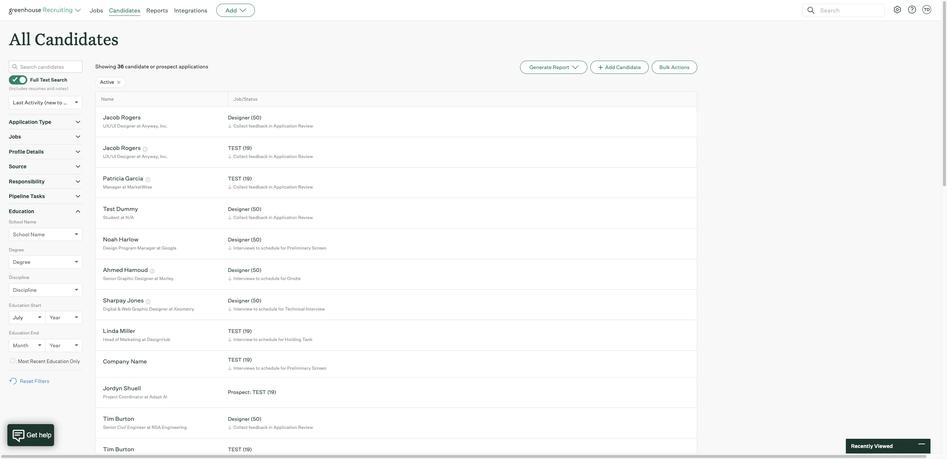 Task type: locate. For each thing, give the bounding box(es) containing it.
0 vertical spatial ux/ui
[[103, 123, 116, 129]]

schedule left holding
[[259, 337, 277, 343]]

5 (50) from the top
[[251, 298, 262, 304]]

to for designer (50) interview to schedule for technical interview
[[254, 306, 258, 312]]

1 tim burton link from the top
[[103, 416, 134, 424]]

tim burton link for designer (50)
[[103, 416, 134, 424]]

burton for tim burton senior civil engineer at rsa engineering
[[115, 416, 134, 423]]

checkmark image
[[12, 77, 18, 82]]

jobs up profile
[[9, 134, 21, 140]]

to up test (19) interviews to schedule for preliminary screen
[[254, 337, 258, 343]]

td button
[[923, 5, 932, 14]]

5 feedback from the top
[[249, 425, 268, 430]]

3 (50) from the top
[[251, 237, 262, 243]]

test (19) interview to schedule for holding tank
[[228, 328, 313, 343]]

burton
[[115, 416, 134, 423], [115, 446, 134, 453]]

jacob for jacob rogers ux/ui designer at anyway, inc.
[[103, 114, 120, 121]]

schedule for designer (50) interviews to schedule for onsite
[[261, 276, 280, 281]]

schedule up "test (19) interview to schedule for holding tank"
[[259, 306, 277, 312]]

to for last activity (new to old)
[[57, 99, 62, 105]]

0 vertical spatial candidates
[[109, 7, 140, 14]]

2 in from the top
[[269, 154, 273, 159]]

year down discipline element
[[50, 315, 60, 321]]

rogers for jacob rogers ux/ui designer at anyway, inc.
[[121, 114, 141, 121]]

0 vertical spatial rogers
[[121, 114, 141, 121]]

5 collect from the top
[[234, 425, 248, 430]]

36
[[117, 63, 124, 70]]

2 collect from the top
[[234, 154, 248, 159]]

interviews inside designer (50) interviews to schedule for onsite
[[234, 276, 255, 281]]

interview inside "test (19) interview to schedule for holding tank"
[[234, 337, 253, 343]]

to inside test (19) interviews to schedule for preliminary screen
[[256, 366, 260, 371]]

schedule left onsite
[[261, 276, 280, 281]]

6 (50) from the top
[[251, 416, 262, 423]]

degree up discipline element
[[13, 259, 30, 265]]

1 vertical spatial manager
[[137, 245, 156, 251]]

1 vertical spatial tim burton link
[[103, 446, 134, 455]]

2 ux/ui from the top
[[103, 154, 116, 159]]

showing 36 candidate or prospect applications
[[95, 63, 208, 70]]

interviews to schedule for preliminary screen link for (19)
[[227, 365, 328, 372]]

0 vertical spatial interviews to schedule for preliminary screen link
[[227, 245, 328, 252]]

sharpay jones has been in technical interview for more than 14 days image
[[145, 300, 152, 304]]

most recent education only
[[18, 359, 80, 365]]

2 jacob rogers link from the top
[[103, 144, 141, 153]]

in
[[269, 123, 273, 129], [269, 154, 273, 159], [269, 184, 273, 190], [269, 215, 273, 220], [269, 425, 273, 430]]

degree down school name element
[[9, 247, 24, 253]]

1 vertical spatial interviews
[[234, 276, 255, 281]]

year up the most recent education only
[[50, 342, 60, 349]]

interviews to schedule for preliminary screen link up designer (50) interviews to schedule for onsite
[[227, 245, 328, 252]]

(19)
[[243, 145, 252, 151], [243, 176, 252, 182], [243, 328, 252, 335], [243, 357, 252, 363], [267, 389, 276, 396], [243, 447, 252, 453]]

prospect
[[156, 63, 178, 70]]

0 vertical spatial add
[[226, 7, 237, 14]]

screen for (19)
[[312, 366, 327, 371]]

details
[[26, 149, 44, 155]]

1 vertical spatial anyway,
[[142, 154, 159, 159]]

interviews inside designer (50) interviews to schedule for preliminary screen
[[234, 245, 255, 251]]

graphic down jones
[[132, 306, 148, 312]]

name right company in the left of the page
[[131, 358, 147, 366]]

jobs
[[90, 7, 103, 14], [9, 134, 21, 140]]

2 (50) from the top
[[251, 206, 262, 212]]

0 vertical spatial jacob
[[103, 114, 120, 121]]

collect for tim burton
[[234, 425, 248, 430]]

5 collect feedback in application review link from the top
[[227, 424, 315, 431]]

1 vertical spatial test (19) collect feedback in application review
[[228, 176, 313, 190]]

preliminary inside test (19) interviews to schedule for preliminary screen
[[287, 366, 311, 371]]

1 collect from the top
[[234, 123, 248, 129]]

1 vertical spatial ux/ui
[[103, 154, 116, 159]]

0 vertical spatial designer (50) collect feedback in application review
[[228, 115, 313, 129]]

to up prospect: test (19)
[[256, 366, 260, 371]]

1 vertical spatial jacob
[[103, 144, 120, 152]]

1 vertical spatial burton
[[115, 446, 134, 453]]

schedule up designer (50) interviews to schedule for onsite
[[261, 245, 280, 251]]

1 screen from the top
[[312, 245, 327, 251]]

tim inside tim burton senior civil engineer at rsa engineering
[[103, 416, 114, 423]]

add inside popup button
[[226, 7, 237, 14]]

4 review from the top
[[298, 215, 313, 220]]

1 jacob rogers link from the top
[[103, 114, 141, 122]]

0 vertical spatial test (19) collect feedback in application review
[[228, 145, 313, 159]]

0 vertical spatial jacob rogers link
[[103, 114, 141, 122]]

2 tim burton link from the top
[[103, 446, 134, 455]]

interview
[[234, 306, 253, 312], [306, 306, 325, 312], [234, 337, 253, 343]]

active
[[100, 79, 114, 85]]

jacob rogers
[[103, 144, 141, 152]]

to up "test (19) interview to schedule for holding tank"
[[254, 306, 258, 312]]

burton up civil
[[115, 416, 134, 423]]

2 vertical spatial interviews
[[234, 366, 255, 371]]

2 designer (50) collect feedback in application review from the top
[[228, 206, 313, 220]]

inc.
[[160, 123, 168, 129], [160, 154, 168, 159]]

for up designer (50) interviews to schedule for onsite
[[281, 245, 286, 251]]

tim burton link down civil
[[103, 446, 134, 455]]

1 vertical spatial preliminary
[[287, 366, 311, 371]]

2 vertical spatial designer (50) collect feedback in application review
[[228, 416, 313, 430]]

at right the marketing
[[142, 337, 146, 343]]

4 feedback from the top
[[249, 215, 268, 220]]

anyway, up 'jacob rogers has been in application review for more than 5 days' icon
[[142, 123, 159, 129]]

1 feedback from the top
[[249, 123, 268, 129]]

ux/ui up jacob rogers
[[103, 123, 116, 129]]

schedule inside designer (50) interview to schedule for technical interview
[[259, 306, 277, 312]]

3 interviews from the top
[[234, 366, 255, 371]]

interview for (19)
[[234, 337, 253, 343]]

candidates down jobs "link"
[[35, 28, 119, 50]]

review for tim burton
[[298, 425, 313, 430]]

(50) inside designer (50) interviews to schedule for onsite
[[251, 267, 262, 274]]

all candidates
[[9, 28, 119, 50]]

test for 2nd the collect feedback in application review link
[[228, 145, 242, 151]]

add for add
[[226, 7, 237, 14]]

rogers up ux/ui designer at anyway, inc. on the top of page
[[121, 144, 141, 152]]

designer
[[228, 115, 250, 121], [117, 123, 136, 129], [117, 154, 136, 159], [228, 206, 250, 212], [228, 237, 250, 243], [228, 267, 250, 274], [135, 276, 153, 281], [228, 298, 250, 304], [149, 306, 168, 312], [228, 416, 250, 423]]

0 horizontal spatial jobs
[[9, 134, 21, 140]]

0 vertical spatial degree
[[9, 247, 24, 253]]

ahmed
[[103, 267, 123, 274]]

at inside test dummy student at n/a
[[121, 215, 125, 220]]

1 vertical spatial interviews to schedule for preliminary screen link
[[227, 365, 328, 372]]

anyway, down 'jacob rogers has been in application review for more than 5 days' icon
[[142, 154, 159, 159]]

digital & web graphic designer at xeometry
[[103, 306, 194, 312]]

manager inside noah harlow design program manager at google
[[137, 245, 156, 251]]

screen for (50)
[[312, 245, 327, 251]]

at up jacob rogers
[[137, 123, 141, 129]]

education for education
[[9, 208, 34, 214]]

1 vertical spatial tim
[[103, 446, 114, 453]]

schedule inside "test (19) interview to schedule for holding tank"
[[259, 337, 277, 343]]

0 vertical spatial senior
[[103, 276, 116, 281]]

manager
[[103, 184, 121, 190], [137, 245, 156, 251]]

education
[[9, 208, 34, 214], [9, 303, 30, 308], [9, 330, 30, 336], [47, 359, 69, 365]]

2 rogers from the top
[[121, 144, 141, 152]]

0 horizontal spatial manager
[[103, 184, 121, 190]]

0 vertical spatial discipline
[[9, 275, 29, 280]]

jordyn
[[103, 385, 122, 392]]

1 rogers from the top
[[121, 114, 141, 121]]

1 anyway, from the top
[[142, 123, 159, 129]]

inc. inside jacob rogers ux/ui designer at anyway, inc.
[[160, 123, 168, 129]]

jacob up jacob rogers
[[103, 114, 120, 121]]

for inside test (19) interviews to schedule for preliminary screen
[[281, 366, 286, 371]]

test inside "test (19) interview to schedule for holding tank"
[[228, 328, 242, 335]]

0 vertical spatial interviews
[[234, 245, 255, 251]]

for left holding
[[278, 337, 284, 343]]

for down holding
[[281, 366, 286, 371]]

1 vertical spatial rogers
[[121, 144, 141, 152]]

(50) for tim burton
[[251, 416, 262, 423]]

school name up 'degree' element
[[13, 231, 45, 238]]

test dummy link
[[103, 205, 138, 214]]

reports link
[[146, 7, 168, 14]]

rogers up jacob rogers
[[121, 114, 141, 121]]

collect feedback in application review link for burton
[[227, 424, 315, 431]]

to for test (19) interviews to schedule for preliminary screen
[[256, 366, 260, 371]]

2 tim from the top
[[103, 446, 114, 453]]

manager right program
[[137, 245, 156, 251]]

1 preliminary from the top
[[287, 245, 311, 251]]

1 test (19) collect feedback in application review from the top
[[228, 145, 313, 159]]

for left "technical"
[[278, 306, 284, 312]]

at down jacob rogers
[[137, 154, 141, 159]]

feedback for test dummy
[[249, 215, 268, 220]]

2 jacob from the top
[[103, 144, 120, 152]]

jacob for jacob rogers
[[103, 144, 120, 152]]

3 collect from the top
[[234, 184, 248, 190]]

3 designer (50) collect feedback in application review from the top
[[228, 416, 313, 430]]

3 review from the top
[[298, 184, 313, 190]]

to up designer (50) interviews to schedule for onsite
[[256, 245, 260, 251]]

application for the collect feedback in application review link related to burton
[[274, 425, 297, 430]]

only
[[70, 359, 80, 365]]

2 screen from the top
[[312, 366, 327, 371]]

4 (50) from the top
[[251, 267, 262, 274]]

review
[[298, 123, 313, 129], [298, 154, 313, 159], [298, 184, 313, 190], [298, 215, 313, 220], [298, 425, 313, 430]]

at left google
[[157, 245, 161, 251]]

n/a
[[126, 215, 134, 220]]

ux/ui
[[103, 123, 116, 129], [103, 154, 116, 159]]

resumes
[[28, 86, 46, 91]]

preliminary
[[287, 245, 311, 251], [287, 366, 311, 371]]

ux/ui down jacob rogers
[[103, 154, 116, 159]]

education down the pipeline
[[9, 208, 34, 214]]

for inside designer (50) interview to schedule for technical interview
[[278, 306, 284, 312]]

(50) for noah harlow
[[251, 237, 262, 243]]

1 horizontal spatial add
[[605, 64, 615, 70]]

school
[[9, 219, 23, 225], [13, 231, 29, 238]]

schedule inside test (19) interviews to schedule for preliminary screen
[[261, 366, 280, 371]]

0 vertical spatial tim burton link
[[103, 416, 134, 424]]

1 ux/ui from the top
[[103, 123, 116, 129]]

1 tim from the top
[[103, 416, 114, 423]]

company name link
[[103, 358, 147, 367]]

rogers
[[121, 114, 141, 121], [121, 144, 141, 152]]

1 vertical spatial candidates
[[35, 28, 119, 50]]

1 vertical spatial school
[[13, 231, 29, 238]]

discipline element
[[9, 274, 82, 302]]

4 collect feedback in application review link from the top
[[227, 214, 315, 221]]

1 year from the top
[[50, 315, 60, 321]]

school down the pipeline
[[9, 219, 23, 225]]

year for month
[[50, 342, 60, 349]]

screen inside test (19) interviews to schedule for preliminary screen
[[312, 366, 327, 371]]

screen inside designer (50) interviews to schedule for preliminary screen
[[312, 245, 327, 251]]

Search text field
[[819, 5, 878, 16]]

4 in from the top
[[269, 215, 273, 220]]

schedule inside designer (50) interviews to schedule for preliminary screen
[[261, 245, 280, 251]]

burton down civil
[[115, 446, 134, 453]]

test inside test (19) interviews to schedule for preliminary screen
[[228, 357, 242, 363]]

5 review from the top
[[298, 425, 313, 430]]

full text search (includes resumes and notes)
[[9, 77, 68, 91]]

sharpay jones
[[103, 297, 144, 304]]

at left adept
[[144, 394, 148, 400]]

tim burton
[[103, 446, 134, 453]]

manager at marketwise
[[103, 184, 152, 190]]

manager down 'patricia'
[[103, 184, 121, 190]]

candidates right jobs "link"
[[109, 7, 140, 14]]

at left rsa on the bottom
[[147, 425, 151, 430]]

to inside "test (19) interview to schedule for holding tank"
[[254, 337, 258, 343]]

senior down ahmed on the left bottom of page
[[103, 276, 116, 281]]

1 vertical spatial jacob rogers link
[[103, 144, 141, 153]]

reset filters button
[[9, 375, 53, 388]]

sharpay
[[103, 297, 126, 304]]

1 designer (50) collect feedback in application review from the top
[[228, 115, 313, 129]]

for left onsite
[[281, 276, 286, 281]]

schedule for test (19) interviews to schedule for preliminary screen
[[261, 366, 280, 371]]

full
[[30, 77, 39, 83]]

test (19) collect feedback in application review
[[228, 145, 313, 159], [228, 176, 313, 190]]

2 inc. from the top
[[160, 154, 168, 159]]

school up 'degree' element
[[13, 231, 29, 238]]

school name down the pipeline
[[9, 219, 36, 225]]

1 review from the top
[[298, 123, 313, 129]]

designer (50) collect feedback in application review down job/status
[[228, 115, 313, 129]]

1 vertical spatial year
[[50, 342, 60, 349]]

1 horizontal spatial jobs
[[90, 7, 103, 14]]

reset
[[20, 378, 33, 385]]

adept
[[149, 394, 162, 400]]

to inside designer (50) interview to schedule for technical interview
[[254, 306, 258, 312]]

jacob rogers link up jacob rogers
[[103, 114, 141, 122]]

anyway, inside jacob rogers ux/ui designer at anyway, inc.
[[142, 123, 159, 129]]

0 vertical spatial year
[[50, 315, 60, 321]]

interviews inside test (19) interviews to schedule for preliminary screen
[[234, 366, 255, 371]]

0 vertical spatial graphic
[[117, 276, 134, 281]]

tim for tim burton
[[103, 446, 114, 453]]

0 vertical spatial inc.
[[160, 123, 168, 129]]

preliminary down holding
[[287, 366, 311, 371]]

jacob rogers link up ux/ui designer at anyway, inc. on the top of page
[[103, 144, 141, 153]]

at inside 'jordyn shuell project coordinator at adept ai'
[[144, 394, 148, 400]]

0 vertical spatial burton
[[115, 416, 134, 423]]

ahmed hamoud has been in onsite for more than 21 days image
[[149, 270, 156, 274]]

designer (50) collect feedback in application review
[[228, 115, 313, 129], [228, 206, 313, 220], [228, 416, 313, 430]]

name down pipeline tasks
[[24, 219, 36, 225]]

1 vertical spatial graphic
[[132, 306, 148, 312]]

designer (50) collect feedback in application review up designer (50) interviews to schedule for preliminary screen
[[228, 206, 313, 220]]

(50) for jacob rogers
[[251, 115, 262, 121]]

1 vertical spatial designer (50) collect feedback in application review
[[228, 206, 313, 220]]

test
[[103, 205, 115, 213]]

1 horizontal spatial manager
[[137, 245, 156, 251]]

(19) inside "test (19) interview to schedule for holding tank"
[[243, 328, 252, 335]]

1 vertical spatial senior
[[103, 425, 116, 430]]

interviews
[[234, 245, 255, 251], [234, 276, 255, 281], [234, 366, 255, 371]]

2 burton from the top
[[115, 446, 134, 453]]

2 preliminary from the top
[[287, 366, 311, 371]]

1 jacob from the top
[[103, 114, 120, 121]]

schedule for test (19) interview to schedule for holding tank
[[259, 337, 277, 343]]

to inside designer (50) interviews to schedule for preliminary screen
[[256, 245, 260, 251]]

1 vertical spatial discipline
[[13, 287, 37, 293]]

at left xeometry
[[169, 306, 173, 312]]

1 vertical spatial jobs
[[9, 134, 21, 140]]

to for designer (50) interviews to schedule for preliminary screen
[[256, 245, 260, 251]]

1 burton from the top
[[115, 416, 134, 423]]

preliminary inside designer (50) interviews to schedule for preliminary screen
[[287, 245, 311, 251]]

last activity (new to old)
[[13, 99, 73, 105]]

education start
[[9, 303, 41, 308]]

jacob inside jacob rogers ux/ui designer at anyway, inc.
[[103, 114, 120, 121]]

interview to schedule for holding tank link
[[227, 336, 314, 343]]

in for dummy
[[269, 215, 273, 220]]

last
[[13, 99, 23, 105]]

jordyn shuell project coordinator at adept ai
[[103, 385, 167, 400]]

tim
[[103, 416, 114, 423], [103, 446, 114, 453]]

1 interviews from the top
[[234, 245, 255, 251]]

designer (50) collect feedback in application review down prospect: test (19)
[[228, 416, 313, 430]]

add candidate link
[[591, 61, 649, 74]]

recently
[[851, 443, 874, 450]]

0 vertical spatial manager
[[103, 184, 121, 190]]

activity
[[25, 99, 43, 105]]

showing
[[95, 63, 116, 70]]

generate
[[530, 64, 552, 70]]

search
[[51, 77, 67, 83]]

test (19) collect feedback in application review for jacob rogers
[[228, 145, 313, 159]]

application for rogers's the collect feedback in application review link
[[274, 123, 297, 129]]

preliminary for (19)
[[287, 366, 311, 371]]

0 vertical spatial jobs
[[90, 7, 103, 14]]

1 collect feedback in application review link from the top
[[227, 123, 315, 129]]

at left n/a on the top
[[121, 215, 125, 220]]

1 in from the top
[[269, 123, 273, 129]]

candidate reports are now available! apply filters and select "view in app" element
[[520, 61, 588, 74]]

jacob up ux/ui designer at anyway, inc. on the top of page
[[103, 144, 120, 152]]

0 vertical spatial anyway,
[[142, 123, 159, 129]]

add button
[[216, 4, 255, 17]]

1 inc. from the top
[[160, 123, 168, 129]]

for for test (19) interviews to schedule for preliminary screen
[[281, 366, 286, 371]]

schedule inside designer (50) interviews to schedule for onsite
[[261, 276, 280, 281]]

4 collect from the top
[[234, 215, 248, 220]]

1 vertical spatial screen
[[312, 366, 327, 371]]

to inside designer (50) interviews to schedule for onsite
[[256, 276, 260, 281]]

designer (50) interviews to schedule for onsite
[[228, 267, 301, 281]]

degree
[[9, 247, 24, 253], [13, 259, 30, 265]]

for inside designer (50) interviews to schedule for preliminary screen
[[281, 245, 286, 251]]

pipeline tasks
[[9, 193, 45, 200]]

designer (50) collect feedback in application review for rogers
[[228, 115, 313, 129]]

interviews to schedule for preliminary screen link down interview to schedule for holding tank link at bottom left
[[227, 365, 328, 372]]

to up designer (50) interview to schedule for technical interview
[[256, 276, 260, 281]]

burton inside tim burton senior civil engineer at rsa engineering
[[115, 416, 134, 423]]

tim burton link up civil
[[103, 416, 134, 424]]

year for july
[[50, 315, 60, 321]]

rogers inside jacob rogers ux/ui designer at anyway, inc.
[[121, 114, 141, 121]]

student
[[103, 215, 120, 220]]

0 vertical spatial screen
[[312, 245, 327, 251]]

0 vertical spatial tim
[[103, 416, 114, 423]]

graphic down ahmed hamoud link
[[117, 276, 134, 281]]

graphic
[[117, 276, 134, 281], [132, 306, 148, 312]]

2 year from the top
[[50, 342, 60, 349]]

(50) inside designer (50) interviews to schedule for preliminary screen
[[251, 237, 262, 243]]

prospect: test (19)
[[228, 389, 276, 396]]

for for designer (50) interview to schedule for technical interview
[[278, 306, 284, 312]]

0 vertical spatial preliminary
[[287, 245, 311, 251]]

collect feedback in application review link
[[227, 123, 315, 129], [227, 153, 315, 160], [227, 184, 315, 191], [227, 214, 315, 221], [227, 424, 315, 431]]

for inside "test (19) interview to schedule for holding tank"
[[278, 337, 284, 343]]

2 senior from the top
[[103, 425, 116, 430]]

designhub
[[147, 337, 170, 343]]

interviews to schedule for preliminary screen link
[[227, 245, 328, 252], [227, 365, 328, 372]]

at inside linda miller head of marketing at designhub
[[142, 337, 146, 343]]

senior left civil
[[103, 425, 116, 430]]

tim burton link
[[103, 416, 134, 424], [103, 446, 134, 455]]

jacob rogers has been in application review for more than 5 days image
[[142, 147, 149, 152]]

shuell
[[124, 385, 141, 392]]

2 collect feedback in application review link from the top
[[227, 153, 315, 160]]

1 interviews to schedule for preliminary screen link from the top
[[227, 245, 328, 252]]

to left 'old)'
[[57, 99, 62, 105]]

0 vertical spatial school
[[9, 219, 23, 225]]

2 interviews from the top
[[234, 276, 255, 281]]

0 horizontal spatial add
[[226, 7, 237, 14]]

Search candidates field
[[9, 61, 82, 73]]

jobs left candidates link
[[90, 7, 103, 14]]

education up "july"
[[9, 303, 30, 308]]

tank
[[302, 337, 313, 343]]

test (19) interviews to schedule for preliminary screen
[[228, 357, 327, 371]]

onsite
[[287, 276, 301, 281]]

education up month
[[9, 330, 30, 336]]

2 interviews to schedule for preliminary screen link from the top
[[227, 365, 328, 372]]

preliminary up onsite
[[287, 245, 311, 251]]

1 vertical spatial add
[[605, 64, 615, 70]]

1 (50) from the top
[[251, 115, 262, 121]]

interviews for designer (50) interviews to schedule for preliminary screen
[[234, 245, 255, 251]]

collect for test dummy
[[234, 215, 248, 220]]

2 test (19) collect feedback in application review from the top
[[228, 176, 313, 190]]

for inside designer (50) interviews to schedule for onsite
[[281, 276, 286, 281]]

1 vertical spatial inc.
[[160, 154, 168, 159]]

schedule down interview to schedule for holding tank link at bottom left
[[261, 366, 280, 371]]

5 in from the top
[[269, 425, 273, 430]]



Task type: vqa. For each thing, say whether or not it's contained in the screenshot.


Task type: describe. For each thing, give the bounding box(es) containing it.
feedback for tim burton
[[249, 425, 268, 430]]

collect feedback in application review link for dummy
[[227, 214, 315, 221]]

program
[[119, 245, 137, 251]]

harlow
[[119, 236, 139, 243]]

month
[[13, 342, 29, 349]]

web
[[122, 306, 131, 312]]

patricia garcia
[[103, 175, 143, 182]]

name inside "link"
[[131, 358, 147, 366]]

marketing
[[120, 337, 141, 343]]

last activity (new to old) option
[[13, 99, 73, 105]]

2 review from the top
[[298, 154, 313, 159]]

at inside tim burton senior civil engineer at rsa engineering
[[147, 425, 151, 430]]

designer inside designer (50) interview to schedule for technical interview
[[228, 298, 250, 304]]

to for test (19) interview to schedule for holding tank
[[254, 337, 258, 343]]

job/status
[[234, 96, 258, 102]]

google
[[162, 245, 177, 251]]

bulk actions
[[660, 64, 690, 70]]

of
[[115, 337, 119, 343]]

engineering
[[162, 425, 187, 430]]

designer inside designer (50) interviews to schedule for onsite
[[228, 267, 250, 274]]

responsibility
[[9, 178, 45, 185]]

interviews for test (19) interviews to schedule for preliminary screen
[[234, 366, 255, 371]]

schedule for designer (50) interview to schedule for technical interview
[[259, 306, 277, 312]]

senior graphic designer at morley
[[103, 276, 173, 281]]

to for designer (50) interviews to schedule for onsite
[[256, 276, 260, 281]]

application type
[[9, 119, 51, 125]]

feedback for jacob rogers
[[249, 123, 268, 129]]

3 feedback from the top
[[249, 184, 268, 190]]

review for test dummy
[[298, 215, 313, 220]]

1 senior from the top
[[103, 276, 116, 281]]

sharpay jones link
[[103, 297, 144, 306]]

(includes
[[9, 86, 28, 91]]

test for 3rd the collect feedback in application review link
[[228, 176, 242, 182]]

for for designer (50) interviews to schedule for onsite
[[281, 276, 286, 281]]

3 collect feedback in application review link from the top
[[227, 184, 315, 191]]

july
[[13, 315, 23, 321]]

configure image
[[893, 5, 902, 14]]

add for add candidate
[[605, 64, 615, 70]]

ahmed hamoud link
[[103, 267, 148, 275]]

text
[[40, 77, 50, 83]]

at inside jacob rogers ux/ui designer at anyway, inc.
[[137, 123, 141, 129]]

tim burton senior civil engineer at rsa engineering
[[103, 416, 187, 430]]

linda
[[103, 328, 119, 335]]

holding
[[285, 337, 301, 343]]

interview to schedule for technical interview link
[[227, 306, 327, 313]]

most
[[18, 359, 29, 365]]

project
[[103, 394, 118, 400]]

test dummy student at n/a
[[103, 205, 138, 220]]

in for burton
[[269, 425, 273, 430]]

technical
[[285, 306, 305, 312]]

test for interviews to schedule for preliminary screen link for (19)
[[228, 357, 242, 363]]

patricia
[[103, 175, 124, 182]]

designer inside jacob rogers ux/ui designer at anyway, inc.
[[117, 123, 136, 129]]

coordinator
[[119, 394, 143, 400]]

or
[[150, 63, 155, 70]]

0 vertical spatial school name
[[9, 219, 36, 225]]

test for interview to schedule for holding tank link at bottom left
[[228, 328, 242, 335]]

bulk actions link
[[652, 61, 698, 74]]

interviews to schedule for preliminary screen link for (50)
[[227, 245, 328, 252]]

name down active
[[101, 96, 114, 102]]

3 in from the top
[[269, 184, 273, 190]]

dummy
[[116, 205, 138, 213]]

company name
[[103, 358, 147, 366]]

candidates link
[[109, 7, 140, 14]]

digital
[[103, 306, 117, 312]]

collect feedback in application review link for rogers
[[227, 123, 315, 129]]

interviews for designer (50) interviews to schedule for onsite
[[234, 276, 255, 281]]

1 vertical spatial degree
[[13, 259, 30, 265]]

integrations
[[174, 7, 208, 14]]

generate report button
[[520, 61, 588, 74]]

type
[[39, 119, 51, 125]]

tim burton link for test (19)
[[103, 446, 134, 455]]

Most Recent Education Only checkbox
[[10, 359, 15, 363]]

at down ahmed hamoud has been in onsite for more than 21 days image at the bottom left of the page
[[154, 276, 158, 281]]

marketwise
[[127, 184, 152, 190]]

at inside noah harlow design program manager at google
[[157, 245, 161, 251]]

ahmed hamoud
[[103, 267, 148, 274]]

report
[[553, 64, 570, 70]]

july option
[[13, 315, 23, 321]]

designer inside designer (50) interviews to schedule for preliminary screen
[[228, 237, 250, 243]]

linda miller head of marketing at designhub
[[103, 328, 170, 343]]

(new
[[44, 99, 56, 105]]

(50) for test dummy
[[251, 206, 262, 212]]

ai
[[163, 394, 167, 400]]

designer (50) collect feedback in application review for burton
[[228, 416, 313, 430]]

application for dummy's the collect feedback in application review link
[[274, 215, 297, 220]]

patricia garcia has been in application review for more than 5 days image
[[144, 178, 151, 182]]

applications
[[179, 63, 208, 70]]

old)
[[63, 99, 73, 105]]

noah
[[103, 236, 118, 243]]

and
[[47, 86, 54, 91]]

(50) inside designer (50) interview to schedule for technical interview
[[251, 298, 262, 304]]

schedule for designer (50) interviews to schedule for preliminary screen
[[261, 245, 280, 251]]

filters
[[35, 378, 49, 385]]

greenhouse recruiting image
[[9, 6, 75, 15]]

designer (50) collect feedback in application review for dummy
[[228, 206, 313, 220]]

jobs link
[[90, 7, 103, 14]]

noah harlow design program manager at google
[[103, 236, 177, 251]]

rogers for jacob rogers
[[121, 144, 141, 152]]

engineer
[[127, 425, 146, 430]]

education for education start
[[9, 303, 30, 308]]

2 feedback from the top
[[249, 154, 268, 159]]

garcia
[[125, 175, 143, 182]]

ux/ui inside jacob rogers ux/ui designer at anyway, inc.
[[103, 123, 116, 129]]

test (19)
[[228, 447, 252, 453]]

test (19) collect feedback in application review for patricia garcia
[[228, 176, 313, 190]]

2 anyway, from the top
[[142, 154, 159, 159]]

candidate
[[616, 64, 641, 70]]

collect for jacob rogers
[[234, 123, 248, 129]]

senior inside tim burton senior civil engineer at rsa engineering
[[103, 425, 116, 430]]

for for test (19) interview to schedule for holding tank
[[278, 337, 284, 343]]

bulk
[[660, 64, 670, 70]]

review for jacob rogers
[[298, 123, 313, 129]]

add candidate
[[605, 64, 641, 70]]

notes)
[[55, 86, 68, 91]]

miller
[[120, 328, 135, 335]]

at down patricia garcia link
[[122, 184, 126, 190]]

profile details
[[9, 149, 44, 155]]

civil
[[117, 425, 126, 430]]

application for 2nd the collect feedback in application review link
[[274, 154, 297, 159]]

for for designer (50) interviews to schedule for preliminary screen
[[281, 245, 286, 251]]

jacob rogers ux/ui designer at anyway, inc.
[[103, 114, 168, 129]]

jones
[[127, 297, 144, 304]]

1 vertical spatial school name
[[13, 231, 45, 238]]

education for education end
[[9, 330, 30, 336]]

name up 'degree' element
[[31, 231, 45, 238]]

reports
[[146, 7, 168, 14]]

preliminary for (50)
[[287, 245, 311, 251]]

design
[[103, 245, 118, 251]]

education left only
[[47, 359, 69, 365]]

noah harlow link
[[103, 236, 139, 244]]

application for 3rd the collect feedback in application review link
[[274, 184, 297, 190]]

(19) inside test (19) interviews to schedule for preliminary screen
[[243, 357, 252, 363]]

degree element
[[9, 246, 82, 274]]

morley
[[159, 276, 173, 281]]

interviews to schedule for onsite link
[[227, 275, 303, 282]]

prospect:
[[228, 389, 251, 396]]

burton for tim burton
[[115, 446, 134, 453]]

in for rogers
[[269, 123, 273, 129]]

recent
[[30, 359, 46, 365]]

xeometry
[[174, 306, 194, 312]]

recently viewed
[[851, 443, 893, 450]]

source
[[9, 163, 27, 170]]

school name element
[[9, 219, 82, 246]]

hamoud
[[124, 267, 148, 274]]

interview for (50)
[[234, 306, 253, 312]]

designer (50) interview to schedule for technical interview
[[228, 298, 325, 312]]

tim for tim burton senior civil engineer at rsa engineering
[[103, 416, 114, 423]]



